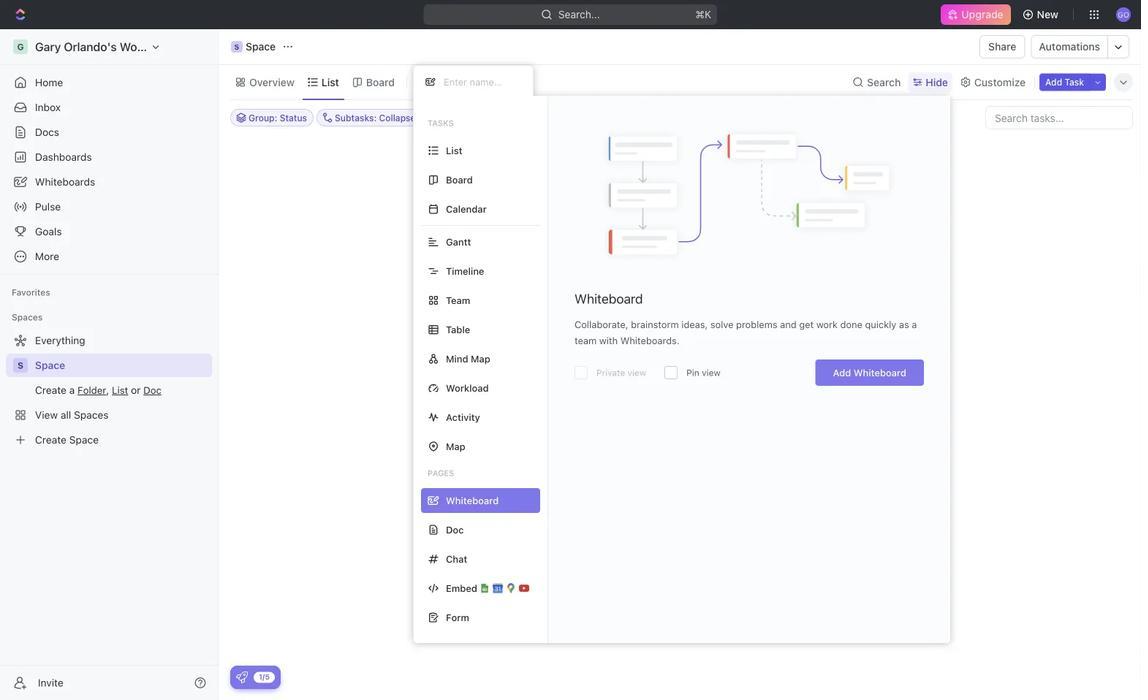 Task type: describe. For each thing, give the bounding box(es) containing it.
overview link
[[246, 72, 295, 92]]

timeline
[[446, 266, 484, 277]]

whiteboards
[[35, 176, 95, 188]]

customize
[[974, 76, 1026, 88]]

quickly
[[865, 319, 897, 330]]

doc
[[446, 525, 464, 536]]

onboarding checklist button image
[[236, 672, 248, 684]]

space tree
[[6, 329, 212, 452]]

brainstorm
[[631, 319, 679, 330]]

hide button
[[908, 72, 953, 92]]

view for private view
[[628, 368, 646, 378]]

1 horizontal spatial whiteboard
[[854, 367, 907, 378]]

board link
[[363, 72, 395, 92]]

collaborate,
[[575, 319, 628, 330]]

new button
[[1017, 3, 1067, 26]]

table
[[446, 324, 470, 335]]

1 vertical spatial board
[[446, 174, 473, 185]]

solve
[[711, 319, 734, 330]]

docs link
[[6, 121, 212, 144]]

embed
[[446, 583, 477, 594]]

dashboards link
[[6, 145, 212, 169]]

view button
[[413, 72, 461, 92]]

hide
[[926, 76, 948, 88]]

pin view
[[687, 368, 721, 378]]

view
[[432, 76, 456, 88]]

calendar
[[446, 204, 487, 215]]

pages
[[428, 469, 454, 478]]

home
[[35, 76, 63, 88]]

add whiteboard
[[833, 367, 907, 378]]

search button
[[848, 72, 905, 92]]

customize button
[[955, 72, 1030, 92]]

dashboards
[[35, 151, 92, 163]]

new
[[1037, 8, 1059, 20]]

list link
[[319, 72, 339, 92]]

Search tasks... text field
[[986, 107, 1132, 129]]

search...
[[559, 8, 600, 20]]

task
[[1065, 77, 1084, 87]]

spaces
[[12, 312, 43, 322]]

1 vertical spatial map
[[446, 441, 466, 452]]

⌘k
[[696, 8, 712, 20]]

collaborate, brainstorm ideas, solve problems and get work done quickly as a team with whiteboards.
[[575, 319, 917, 346]]

form
[[446, 612, 469, 623]]

0 vertical spatial whiteboard
[[575, 291, 643, 307]]

automations button
[[1032, 36, 1108, 58]]

1/5
[[259, 673, 270, 681]]

problems
[[736, 319, 778, 330]]



Task type: vqa. For each thing, say whether or not it's contained in the screenshot.
rightmost List
yes



Task type: locate. For each thing, give the bounding box(es) containing it.
1 horizontal spatial space
[[246, 41, 276, 53]]

a
[[912, 319, 917, 330]]

s inside tree
[[18, 360, 23, 371]]

add for add task
[[1046, 77, 1062, 87]]

0 horizontal spatial add
[[833, 367, 851, 378]]

1 vertical spatial s
[[18, 360, 23, 371]]

upgrade
[[962, 8, 1004, 20]]

board
[[366, 76, 395, 88], [446, 174, 473, 185]]

view right private
[[628, 368, 646, 378]]

whiteboard down quickly
[[854, 367, 907, 378]]

whiteboard
[[575, 291, 643, 307], [854, 367, 907, 378]]

upgrade link
[[941, 4, 1011, 25]]

space down spaces
[[35, 359, 65, 371]]

space, , element
[[231, 41, 243, 53], [13, 358, 28, 373]]

mind
[[446, 353, 468, 364]]

whiteboards.
[[621, 335, 680, 346]]

add inside button
[[1046, 77, 1062, 87]]

space inside tree
[[35, 359, 65, 371]]

with
[[599, 335, 618, 346]]

board right list 'link'
[[366, 76, 395, 88]]

share button
[[980, 35, 1025, 58]]

0 vertical spatial map
[[471, 353, 490, 364]]

0 horizontal spatial space
[[35, 359, 65, 371]]

0 horizontal spatial view
[[628, 368, 646, 378]]

favorites
[[12, 287, 50, 298]]

team
[[575, 335, 597, 346]]

favorites button
[[6, 284, 56, 301]]

map down activity
[[446, 441, 466, 452]]

1 horizontal spatial space, , element
[[231, 41, 243, 53]]

mind map
[[446, 353, 490, 364]]

private view
[[597, 368, 646, 378]]

s space
[[234, 41, 276, 53]]

gantt
[[446, 237, 471, 247]]

search
[[867, 76, 901, 88]]

1 vertical spatial space, , element
[[13, 358, 28, 373]]

private
[[597, 368, 625, 378]]

view button
[[413, 65, 461, 99]]

activity
[[446, 412, 480, 423]]

0 horizontal spatial board
[[366, 76, 395, 88]]

list left board link
[[322, 76, 339, 88]]

s inside s space
[[234, 42, 239, 51]]

map right mind
[[471, 353, 490, 364]]

1 horizontal spatial map
[[471, 353, 490, 364]]

overview
[[249, 76, 295, 88]]

1 horizontal spatial board
[[446, 174, 473, 185]]

work
[[816, 319, 838, 330]]

0 vertical spatial s
[[234, 42, 239, 51]]

space up overview link
[[246, 41, 276, 53]]

board up the calendar
[[446, 174, 473, 185]]

Enter name... field
[[442, 76, 521, 88]]

docs
[[35, 126, 59, 138]]

2 view from the left
[[702, 368, 721, 378]]

space, , element inside space tree
[[13, 358, 28, 373]]

chat
[[446, 554, 467, 565]]

share
[[989, 41, 1017, 53]]

onboarding checklist button element
[[236, 672, 248, 684]]

1 horizontal spatial add
[[1046, 77, 1062, 87]]

pulse
[[35, 201, 61, 213]]

0 horizontal spatial whiteboard
[[575, 291, 643, 307]]

0 horizontal spatial list
[[322, 76, 339, 88]]

pulse link
[[6, 195, 212, 219]]

done
[[840, 319, 863, 330]]

inbox link
[[6, 96, 212, 119]]

as
[[899, 319, 909, 330]]

get
[[799, 319, 814, 330]]

board inside board link
[[366, 76, 395, 88]]

1 vertical spatial add
[[833, 367, 851, 378]]

map
[[471, 353, 490, 364], [446, 441, 466, 452]]

whiteboards link
[[6, 170, 212, 194]]

workload
[[446, 383, 489, 394]]

tasks
[[428, 118, 454, 128]]

pin
[[687, 368, 699, 378]]

list down tasks at the top left of the page
[[446, 145, 462, 156]]

0 vertical spatial space, , element
[[231, 41, 243, 53]]

add for add whiteboard
[[833, 367, 851, 378]]

view right "pin"
[[702, 368, 721, 378]]

1 vertical spatial space
[[35, 359, 65, 371]]

add down done
[[833, 367, 851, 378]]

list inside list 'link'
[[322, 76, 339, 88]]

whiteboard up collaborate,
[[575, 291, 643, 307]]

sidebar navigation
[[0, 29, 219, 700]]

0 vertical spatial list
[[322, 76, 339, 88]]

view for pin view
[[702, 368, 721, 378]]

and
[[780, 319, 797, 330]]

team
[[446, 295, 470, 306]]

1 horizontal spatial view
[[702, 368, 721, 378]]

view
[[628, 368, 646, 378], [702, 368, 721, 378]]

add task
[[1046, 77, 1084, 87]]

1 vertical spatial list
[[446, 145, 462, 156]]

ideas,
[[682, 319, 708, 330]]

1 horizontal spatial s
[[234, 42, 239, 51]]

1 view from the left
[[628, 368, 646, 378]]

s for s space
[[234, 42, 239, 51]]

0 horizontal spatial space, , element
[[13, 358, 28, 373]]

space
[[246, 41, 276, 53], [35, 359, 65, 371]]

0 vertical spatial board
[[366, 76, 395, 88]]

0 vertical spatial space
[[246, 41, 276, 53]]

add left task
[[1046, 77, 1062, 87]]

list
[[322, 76, 339, 88], [446, 145, 462, 156]]

0 horizontal spatial s
[[18, 360, 23, 371]]

add task button
[[1040, 73, 1090, 91]]

0 horizontal spatial map
[[446, 441, 466, 452]]

s
[[234, 42, 239, 51], [18, 360, 23, 371]]

invite
[[38, 677, 63, 689]]

goals
[[35, 226, 62, 238]]

home link
[[6, 71, 212, 94]]

goals link
[[6, 220, 212, 243]]

1 vertical spatial whiteboard
[[854, 367, 907, 378]]

space link
[[35, 354, 209, 377]]

0 vertical spatial add
[[1046, 77, 1062, 87]]

add
[[1046, 77, 1062, 87], [833, 367, 851, 378]]

inbox
[[35, 101, 61, 113]]

automations
[[1039, 41, 1100, 53]]

1 horizontal spatial list
[[446, 145, 462, 156]]

s for s
[[18, 360, 23, 371]]



